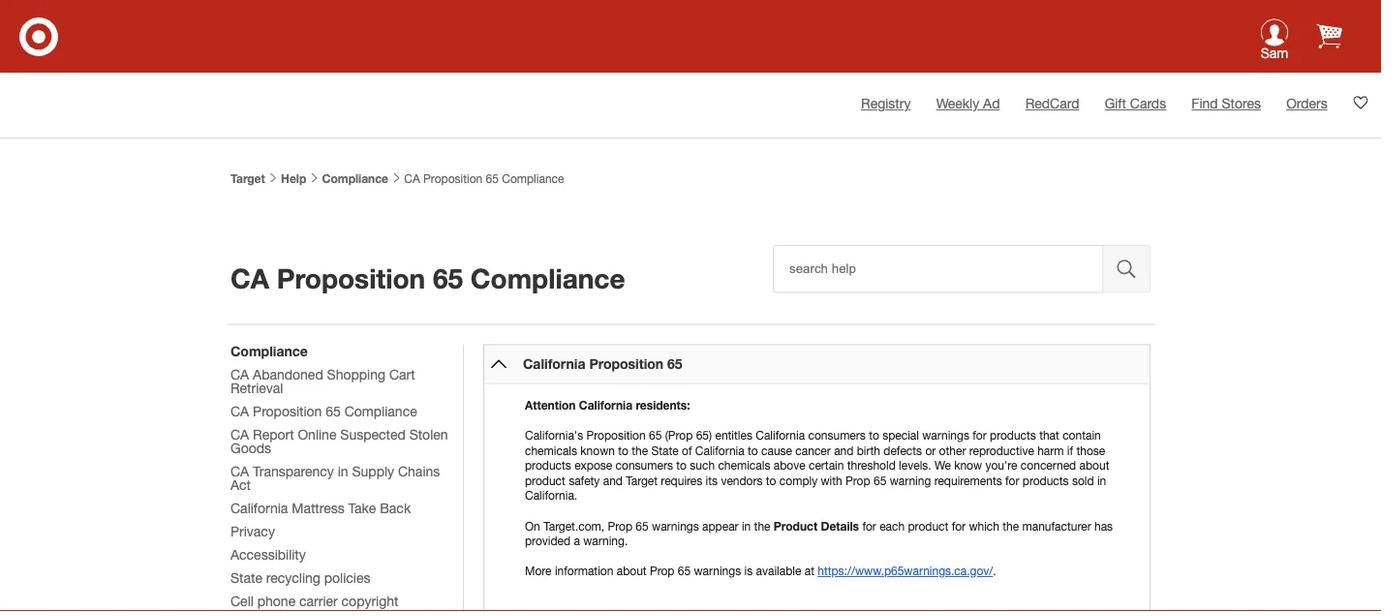 Task type: vqa. For each thing, say whether or not it's contained in the screenshot.
on
yes



Task type: describe. For each thing, give the bounding box(es) containing it.
sam
[[1261, 45, 1289, 61]]

for down you're
[[1006, 474, 1020, 487]]

about inside california's proposition 65 (prop 65) entitles california consumers to special warnings for products that contain chemicals known to the state of california to cause cancer and birth defects or other reproductive harm if those products expose consumers to such chemicals above certain threshold levels. we know you're concerned about product safety and target requires its vendors to comply with prop 65 warning requirements for products sold in california.
[[1080, 459, 1110, 472]]

the inside california's proposition 65 (prop 65) entitles california consumers to special warnings for products that contain chemicals known to the state of california to cause cancer and birth defects or other reproductive harm if those products expose consumers to such chemicals above certain threshold levels. we know you're concerned about product safety and target requires its vendors to comply with prop 65 warning requirements for products sold in california.
[[632, 444, 648, 457]]

1 vertical spatial ca proposition 65 compliance
[[231, 262, 625, 294]]

attention
[[525, 398, 576, 412]]

details
[[821, 519, 860, 533]]

that
[[1040, 429, 1060, 442]]

compliance link
[[322, 172, 389, 186]]

policies
[[324, 570, 371, 586]]

accessibility link
[[231, 547, 306, 563]]

for left which
[[952, 519, 966, 533]]

mattress
[[292, 500, 345, 516]]

65 inside compliance ca abandoned shopping cart retrieval ca proposition 65 compliance ca report online suspected stolen goods ca transparency in supply chains act california mattress take back privacy accessibility state recycling policies cell phone carrier copyright
[[326, 403, 341, 419]]

0 vertical spatial chemicals
[[525, 444, 578, 457]]

gift
[[1105, 95, 1127, 111]]

on target.com, prop 65 warnings appear in the product details
[[525, 519, 860, 533]]

product inside california's proposition 65 (prop 65) entitles california consumers to special warnings for products that contain chemicals known to the state of california to cause cancer and birth defects or other reproductive harm if those products expose consumers to such chemicals above certain threshold levels. we know you're concerned about product safety and target requires its vendors to comply with prop 65 warning requirements for products sold in california.
[[525, 474, 566, 487]]

vendors
[[721, 474, 763, 487]]

has
[[1095, 519, 1114, 533]]

2 vertical spatial warnings
[[694, 565, 741, 578]]

weekly
[[937, 95, 980, 111]]

https://www.p65warnings.ca.gov/ link
[[818, 565, 994, 578]]

take
[[348, 500, 376, 516]]

65 inside tab
[[668, 356, 683, 372]]

for up reproductive
[[973, 429, 987, 442]]

or
[[926, 444, 936, 457]]

of
[[682, 444, 692, 457]]

1 vertical spatial prop
[[608, 519, 633, 533]]

0 vertical spatial and
[[834, 444, 854, 457]]

in inside california's proposition 65 (prop 65) entitles california consumers to special warnings for products that contain chemicals known to the state of california to cause cancer and birth defects or other reproductive harm if those products expose consumers to such chemicals above certain threshold levels. we know you're concerned about product safety and target requires its vendors to comply with prop 65 warning requirements for products sold in california.
[[1098, 474, 1107, 487]]

find stores
[[1192, 95, 1262, 111]]

proposition inside compliance ca abandoned shopping cart retrieval ca proposition 65 compliance ca report online suspected stolen goods ca transparency in supply chains act california mattress take back privacy accessibility state recycling policies cell phone carrier copyright
[[253, 403, 322, 419]]

each
[[880, 519, 905, 533]]

cart
[[389, 366, 415, 382]]

california's
[[525, 429, 584, 442]]

requires
[[661, 474, 703, 487]]

available
[[756, 565, 802, 578]]

find
[[1192, 95, 1219, 111]]

icon image
[[1261, 18, 1289, 47]]

other
[[940, 444, 967, 457]]

provided
[[525, 534, 571, 548]]

circle arrow s image
[[491, 357, 507, 372]]

goods
[[231, 440, 271, 456]]

redcard
[[1026, 95, 1080, 111]]

expose
[[575, 459, 613, 472]]

certain
[[809, 459, 844, 472]]

0 vertical spatial target
[[231, 172, 265, 186]]

find stores link
[[1192, 95, 1262, 111]]

online
[[298, 426, 337, 442]]

birth
[[857, 444, 881, 457]]

0 vertical spatial ca proposition 65 compliance
[[401, 172, 564, 186]]

california down entitles
[[696, 444, 745, 457]]

target inside california's proposition 65 (prop 65) entitles california consumers to special warnings for products that contain chemicals known to the state of california to cause cancer and birth defects or other reproductive harm if those products expose consumers to such chemicals above certain threshold levels. we know you're concerned about product safety and target requires its vendors to comply with prop 65 warning requirements for products sold in california.
[[626, 474, 658, 487]]

we
[[935, 459, 951, 472]]

those
[[1077, 444, 1106, 457]]

above
[[774, 459, 806, 472]]

its
[[706, 474, 718, 487]]

to left cause
[[748, 444, 758, 457]]

harm
[[1038, 444, 1065, 457]]

redcard link
[[1026, 95, 1080, 111]]

known
[[581, 444, 615, 457]]

at
[[805, 565, 815, 578]]

sold
[[1073, 474, 1095, 487]]

california proposition 65 tab
[[484, 345, 1151, 383]]

1 horizontal spatial chemicals
[[718, 459, 771, 472]]

to up birth
[[869, 429, 880, 442]]

1 horizontal spatial the
[[755, 519, 771, 533]]

requirements
[[935, 474, 1003, 487]]

california inside compliance ca abandoned shopping cart retrieval ca proposition 65 compliance ca report online suspected stolen goods ca transparency in supply chains act california mattress take back privacy accessibility state recycling policies cell phone carrier copyright
[[231, 500, 288, 516]]

accessibility
[[231, 547, 306, 563]]

transparency
[[253, 463, 334, 479]]

more
[[525, 565, 552, 578]]

recycling
[[266, 570, 321, 586]]

california inside california proposition 65 tab
[[523, 356, 586, 372]]

https://www.p65warnings.ca.gov/
[[818, 565, 994, 578]]

california up cause
[[756, 429, 805, 442]]

california mattress take back link
[[231, 500, 411, 516]]

sam link
[[1246, 18, 1304, 74]]

levels.
[[899, 459, 932, 472]]

cancer
[[796, 444, 831, 457]]

is
[[745, 565, 753, 578]]

1 horizontal spatial in
[[742, 519, 751, 533]]

carrier
[[299, 593, 338, 609]]

attention california residents:
[[525, 398, 691, 412]]

back
[[380, 500, 411, 516]]

entitles
[[716, 429, 753, 442]]

0 vertical spatial products
[[990, 429, 1037, 442]]

help
[[281, 172, 306, 186]]

abandoned
[[253, 366, 323, 382]]

warning
[[890, 474, 932, 487]]

ca abandoned shopping cart retrieval link
[[231, 366, 415, 396]]

weekly ad
[[937, 95, 1001, 111]]



Task type: locate. For each thing, give the bounding box(es) containing it.
1 vertical spatial warnings
[[652, 519, 699, 533]]

1 horizontal spatial and
[[834, 444, 854, 457]]

warning.
[[584, 534, 628, 548]]

manufacturer
[[1023, 519, 1092, 533]]

california.
[[525, 489, 578, 503]]

2 horizontal spatial the
[[1003, 519, 1020, 533]]

california down california proposition 65
[[579, 398, 633, 412]]

appear
[[703, 519, 739, 533]]

cell phone carrier copyright link
[[231, 593, 399, 609]]

prop down threshold
[[846, 474, 871, 487]]

reproductive
[[970, 444, 1035, 457]]

ca
[[404, 172, 420, 186], [231, 262, 269, 294], [231, 366, 249, 382], [231, 403, 249, 419], [231, 426, 249, 442], [231, 463, 249, 479]]

and up certain
[[834, 444, 854, 457]]

65
[[486, 172, 499, 186], [433, 262, 463, 294], [668, 356, 683, 372], [326, 403, 341, 419], [649, 429, 662, 442], [874, 474, 887, 487], [636, 519, 649, 533], [678, 565, 691, 578]]

stolen
[[410, 426, 448, 442]]

compliance ca abandoned shopping cart retrieval ca proposition 65 compliance ca report online suspected stolen goods ca transparency in supply chains act california mattress take back privacy accessibility state recycling policies cell phone carrier copyright
[[231, 343, 448, 609]]

contain
[[1063, 429, 1102, 442]]

ad
[[984, 95, 1001, 111]]

products down concerned at the bottom right
[[1023, 474, 1069, 487]]

california
[[523, 356, 586, 372], [579, 398, 633, 412], [756, 429, 805, 442], [696, 444, 745, 457], [231, 500, 288, 516]]

0 horizontal spatial state
[[231, 570, 263, 586]]

product
[[525, 474, 566, 487], [908, 519, 949, 533]]

orders link
[[1287, 95, 1328, 111]]

product inside for each product for which the manufacturer has provided a warning.
[[908, 519, 949, 533]]

0 vertical spatial product
[[525, 474, 566, 487]]

to down above
[[766, 474, 777, 487]]

0 horizontal spatial prop
[[608, 519, 633, 533]]

ca report online suspected stolen goods link
[[231, 426, 448, 456]]

a
[[574, 534, 580, 548]]

prop up warning.
[[608, 519, 633, 533]]

the right known
[[632, 444, 648, 457]]

act
[[231, 477, 251, 493]]

1 vertical spatial state
[[231, 570, 263, 586]]

you're
[[986, 459, 1018, 472]]

such
[[690, 459, 715, 472]]

1 horizontal spatial about
[[1080, 459, 1110, 472]]

the left product
[[755, 519, 771, 533]]

suspected
[[340, 426, 406, 442]]

report
[[253, 426, 294, 442]]

california's proposition 65 (prop 65) entitles california consumers to special warnings for products that contain chemicals known to the state of california to cause cancer and birth defects or other reproductive harm if those products expose consumers to such chemicals above certain threshold levels. we know you're concerned about product safety and target requires its vendors to comply with prop 65 warning requirements for products sold in california.
[[525, 429, 1110, 503]]

product right the each
[[908, 519, 949, 533]]

warnings left is
[[694, 565, 741, 578]]

products up reproductive
[[990, 429, 1037, 442]]

special
[[883, 429, 920, 442]]

1 vertical spatial and
[[603, 474, 623, 487]]

warnings up other
[[923, 429, 970, 442]]

1 horizontal spatial state
[[652, 444, 679, 457]]

chemicals down california's
[[525, 444, 578, 457]]

1 vertical spatial chemicals
[[718, 459, 771, 472]]

2 horizontal spatial in
[[1098, 474, 1107, 487]]

concerned
[[1021, 459, 1077, 472]]

privacy link
[[231, 523, 275, 539]]

california proposition 65
[[523, 356, 683, 372]]

0 horizontal spatial in
[[338, 463, 348, 479]]

registry
[[862, 95, 911, 111]]

proposition inside california proposition 65 tab
[[590, 356, 664, 372]]

privacy
[[231, 523, 275, 539]]

phone
[[258, 593, 296, 609]]

to right known
[[618, 444, 629, 457]]

1 vertical spatial about
[[617, 565, 647, 578]]

shopping
[[327, 366, 386, 382]]

0 vertical spatial about
[[1080, 459, 1110, 472]]

0 horizontal spatial target
[[231, 172, 265, 186]]

0 vertical spatial prop
[[846, 474, 871, 487]]

1 horizontal spatial prop
[[650, 565, 675, 578]]

target left requires
[[626, 474, 658, 487]]

warnings inside california's proposition 65 (prop 65) entitles california consumers to special warnings for products that contain chemicals known to the state of california to cause cancer and birth defects or other reproductive harm if those products expose consumers to such chemicals above certain threshold levels. we know you're concerned about product safety and target requires its vendors to comply with prop 65 warning requirements for products sold in california.
[[923, 429, 970, 442]]

prop inside california's proposition 65 (prop 65) entitles california consumers to special warnings for products that contain chemicals known to the state of california to cause cancer and birth defects or other reproductive harm if those products expose consumers to such chemicals above certain threshold levels. we know you're concerned about product safety and target requires its vendors to comply with prop 65 warning requirements for products sold in california.
[[846, 474, 871, 487]]

in inside compliance ca abandoned shopping cart retrieval ca proposition 65 compliance ca report online suspected stolen goods ca transparency in supply chains act california mattress take back privacy accessibility state recycling policies cell phone carrier copyright
[[338, 463, 348, 479]]

stores
[[1222, 95, 1262, 111]]

0 vertical spatial warnings
[[923, 429, 970, 442]]

more information about prop 65 warnings is available at https://www.p65warnings.ca.gov/ .
[[525, 565, 997, 578]]

target left help link
[[231, 172, 265, 186]]

for each product for which the manufacturer has provided a warning.
[[525, 519, 1114, 548]]

the inside for each product for which the manufacturer has provided a warning.
[[1003, 519, 1020, 533]]

0 horizontal spatial about
[[617, 565, 647, 578]]

1 vertical spatial products
[[525, 459, 572, 472]]

state inside california's proposition 65 (prop 65) entitles california consumers to special warnings for products that contain chemicals known to the state of california to cause cancer and birth defects or other reproductive harm if those products expose consumers to such chemicals above certain threshold levels. we know you're concerned about product safety and target requires its vendors to comply with prop 65 warning requirements for products sold in california.
[[652, 444, 679, 457]]

about
[[1080, 459, 1110, 472], [617, 565, 647, 578]]

state up cell
[[231, 570, 263, 586]]

warnings left appear
[[652, 519, 699, 533]]

residents:
[[636, 398, 691, 412]]

supply
[[352, 463, 394, 479]]

cell
[[231, 593, 254, 609]]

favorites image
[[1354, 95, 1369, 110]]

threshold
[[848, 459, 896, 472]]

consumers up cancer
[[809, 429, 866, 442]]

0 horizontal spatial chemicals
[[525, 444, 578, 457]]

and down expose
[[603, 474, 623, 487]]

0 horizontal spatial the
[[632, 444, 648, 457]]

state down (prop
[[652, 444, 679, 457]]

california up privacy link
[[231, 500, 288, 516]]

ca transparency in supply chains act link
[[231, 463, 440, 493]]

0 horizontal spatial product
[[525, 474, 566, 487]]

california up attention
[[523, 356, 586, 372]]

for
[[973, 429, 987, 442], [1006, 474, 1020, 487], [863, 519, 877, 533], [952, 519, 966, 533]]

my target.com shopping cart image
[[1317, 23, 1343, 49]]

1 vertical spatial product
[[908, 519, 949, 533]]

target.com home image
[[19, 17, 58, 56]]

gift cards
[[1105, 95, 1167, 111]]

1 vertical spatial target
[[626, 474, 658, 487]]

.
[[994, 565, 997, 578]]

chemicals up vendors
[[718, 459, 771, 472]]

for left the each
[[863, 519, 877, 533]]

ca proposition 65 compliance
[[401, 172, 564, 186], [231, 262, 625, 294]]

on
[[525, 519, 541, 533]]

0 horizontal spatial and
[[603, 474, 623, 487]]

0 vertical spatial state
[[652, 444, 679, 457]]

weekly ad link
[[937, 95, 1001, 111]]

in left supply
[[338, 463, 348, 479]]

target
[[231, 172, 265, 186], [626, 474, 658, 487]]

target link
[[231, 172, 265, 186]]

2 horizontal spatial prop
[[846, 474, 871, 487]]

target.com,
[[544, 519, 605, 533]]

in right sold
[[1098, 474, 1107, 487]]

information
[[555, 565, 614, 578]]

state inside compliance ca abandoned shopping cart retrieval ca proposition 65 compliance ca report online suspected stolen goods ca transparency in supply chains act california mattress take back privacy accessibility state recycling policies cell phone carrier copyright
[[231, 570, 263, 586]]

if
[[1068, 444, 1074, 457]]

2 vertical spatial products
[[1023, 474, 1069, 487]]

to up requires
[[677, 459, 687, 472]]

products up the california.
[[525, 459, 572, 472]]

consumers
[[809, 429, 866, 442], [616, 459, 673, 472]]

about down warning.
[[617, 565, 647, 578]]

defects
[[884, 444, 923, 457]]

registry link
[[862, 95, 911, 111]]

gift cards link
[[1105, 95, 1167, 111]]

retrieval
[[231, 380, 283, 396]]

proposition inside california's proposition 65 (prop 65) entitles california consumers to special warnings for products that contain chemicals known to the state of california to cause cancer and birth defects or other reproductive harm if those products expose consumers to such chemicals above certain threshold levels. we know you're concerned about product safety and target requires its vendors to comply with prop 65 warning requirements for products sold in california.
[[587, 429, 646, 442]]

None image field
[[1104, 245, 1151, 293]]

in right appear
[[742, 519, 751, 533]]

1 horizontal spatial product
[[908, 519, 949, 533]]

consumers up requires
[[616, 459, 673, 472]]

comply
[[780, 474, 818, 487]]

1 horizontal spatial consumers
[[809, 429, 866, 442]]

orders
[[1287, 95, 1328, 111]]

about down those
[[1080, 459, 1110, 472]]

chemicals
[[525, 444, 578, 457], [718, 459, 771, 472]]

which
[[969, 519, 1000, 533]]

65)
[[696, 429, 712, 442]]

california proposition 65 link
[[523, 356, 683, 372]]

0 vertical spatial consumers
[[809, 429, 866, 442]]

product up the california.
[[525, 474, 566, 487]]

2 vertical spatial prop
[[650, 565, 675, 578]]

copyright
[[342, 593, 399, 609]]

1 vertical spatial consumers
[[616, 459, 673, 472]]

the
[[632, 444, 648, 457], [755, 519, 771, 533], [1003, 519, 1020, 533]]

prop down on target.com, prop 65 warnings appear in the product details
[[650, 565, 675, 578]]

0 horizontal spatial consumers
[[616, 459, 673, 472]]

safety
[[569, 474, 600, 487]]

1 horizontal spatial target
[[626, 474, 658, 487]]

(prop
[[665, 429, 693, 442]]

search help text field
[[773, 245, 1104, 293]]

the right which
[[1003, 519, 1020, 533]]



